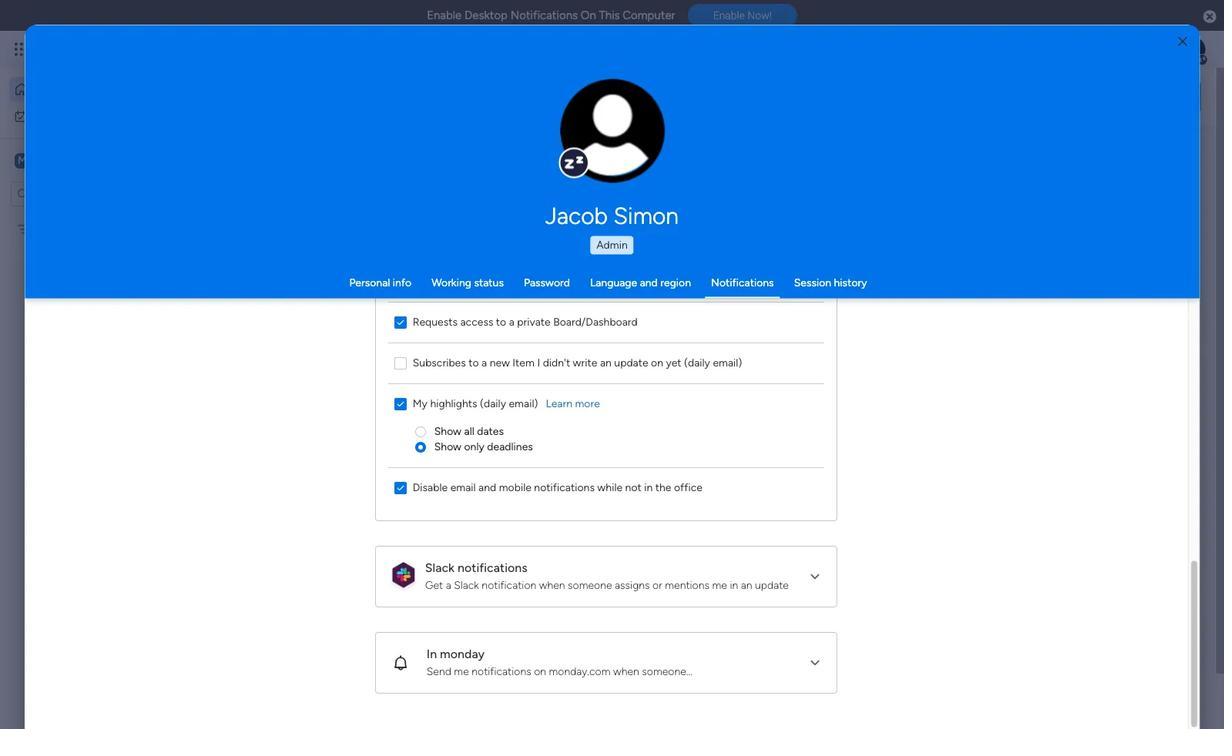 Task type: vqa. For each thing, say whether or not it's contained in the screenshot.
Work within button
yes



Task type: describe. For each thing, give the bounding box(es) containing it.
session
[[794, 276, 831, 289]]

requests access to a private board/dashboard
[[413, 316, 638, 329]]

slack notifications get a slack notification when someone assigns or mentions me in an update
[[425, 561, 789, 592]]

dates
[[477, 425, 504, 438]]

board
[[54, 222, 82, 235]]

yet
[[666, 356, 682, 369]]

0 vertical spatial email)
[[713, 356, 742, 369]]

desktop
[[465, 8, 508, 22]]

admin
[[597, 238, 628, 251]]

simon
[[614, 202, 679, 230]]

disable email and mobile notifications while not in the office
[[413, 481, 703, 494]]

personal info link
[[349, 276, 412, 289]]

0 horizontal spatial to
[[469, 356, 479, 369]]

notification
[[482, 579, 537, 592]]

enable desktop notifications on this computer
[[427, 8, 675, 22]]

change profile picture
[[580, 139, 645, 164]]

private
[[517, 316, 551, 329]]

management inside main workspace work management
[[358, 678, 426, 692]]

notifications for monday
[[472, 665, 532, 678]]

email
[[451, 481, 476, 494]]

1
[[400, 400, 405, 413]]

highlights
[[430, 397, 478, 410]]

language
[[590, 276, 637, 289]]

mobile
[[499, 481, 532, 494]]

language and region
[[590, 276, 691, 289]]

new
[[490, 356, 510, 369]]

mentions
[[665, 579, 710, 592]]

assigns
[[615, 579, 650, 592]]

2 horizontal spatial main
[[378, 338, 401, 351]]

or
[[653, 579, 663, 592]]

1 horizontal spatial to
[[496, 316, 507, 329]]

work management > main workspace link
[[250, 187, 466, 361]]

all
[[464, 425, 475, 438]]

m
[[18, 154, 27, 167]]

workspace for main workspace work management
[[344, 656, 411, 673]]

write
[[573, 356, 598, 369]]

on
[[581, 8, 596, 22]]

main workspace work management
[[311, 656, 426, 692]]

while
[[598, 481, 623, 494]]

disable
[[413, 481, 448, 494]]

info
[[393, 276, 412, 289]]

me inside slack notifications get a slack notification when someone assigns or mentions me in an update
[[713, 579, 728, 592]]

home
[[35, 82, 65, 96]]

personal
[[349, 276, 390, 289]]

profile
[[617, 139, 645, 151]]

i
[[538, 356, 540, 369]]

in
[[427, 647, 437, 661]]

password
[[524, 276, 570, 289]]

home button
[[9, 77, 166, 102]]

picture
[[597, 152, 628, 164]]

someone...
[[642, 665, 693, 678]]

dapulse x slim image
[[1178, 143, 1197, 161]]

change
[[580, 139, 614, 151]]

0 horizontal spatial email)
[[509, 397, 538, 410]]

0 horizontal spatial notifications
[[511, 8, 578, 22]]

monday.com
[[549, 665, 611, 678]]

a for notifications
[[446, 579, 452, 592]]

work inside button
[[51, 109, 75, 122]]

dapulse close image
[[1204, 9, 1217, 25]]

jacob
[[546, 202, 608, 230]]

board/dashboard
[[554, 316, 638, 329]]

1 vertical spatial workspace
[[404, 338, 456, 351]]

my for my highlights (daily email)
[[413, 397, 428, 410]]

work inside main workspace work management
[[330, 678, 355, 692]]

notifications inside slack notifications get a slack notification when someone assigns or mentions me in an update
[[458, 561, 528, 575]]

in inside slack notifications get a slack notification when someone assigns or mentions me in an update
[[730, 579, 739, 592]]

jacob simon image
[[1181, 37, 1206, 62]]

(inbox)
[[342, 398, 388, 415]]

0 vertical spatial (daily
[[684, 356, 711, 369]]

jacob simon
[[546, 202, 679, 230]]

my board list box
[[0, 213, 196, 450]]

now!
[[748, 9, 772, 22]]

enable now!
[[713, 9, 772, 22]]

update feed (inbox)
[[260, 398, 388, 415]]

main for main workspace
[[35, 153, 62, 168]]

enable for enable desktop notifications on this computer
[[427, 8, 462, 22]]

working
[[432, 276, 472, 289]]

my work button
[[9, 104, 166, 128]]

Search in workspace field
[[32, 185, 129, 203]]

office
[[674, 481, 703, 494]]

when inside slack notifications get a slack notification when someone assigns or mentions me in an update
[[539, 579, 565, 592]]

learn
[[546, 397, 573, 410]]

my for my board
[[36, 222, 51, 235]]

1 vertical spatial work
[[277, 338, 300, 351]]

status
[[474, 276, 504, 289]]

show all dates
[[435, 425, 504, 438]]

monday
[[440, 647, 485, 661]]

requests
[[413, 316, 458, 329]]

update inside slack notifications get a slack notification when someone assigns or mentions me in an update
[[755, 579, 789, 592]]

subscribes to a new item i didn't write an update on yet (daily email)
[[413, 356, 742, 369]]

session history
[[794, 276, 867, 289]]



Task type: locate. For each thing, give the bounding box(es) containing it.
main inside main workspace work management
[[311, 656, 341, 673]]

a left private
[[509, 316, 515, 329]]

2 vertical spatial notifications
[[472, 665, 532, 678]]

my left board at the left top of the page
[[36, 222, 51, 235]]

my highlights (daily email)
[[413, 397, 538, 410]]

access
[[461, 316, 494, 329]]

1 horizontal spatial me
[[713, 579, 728, 592]]

when left someone
[[539, 579, 565, 592]]

enable now! button
[[688, 4, 797, 27]]

get
[[425, 579, 443, 592]]

1 vertical spatial (daily
[[480, 397, 506, 410]]

2 vertical spatial my
[[413, 397, 428, 410]]

0 vertical spatial show
[[435, 425, 462, 438]]

1 horizontal spatial notifications
[[711, 276, 774, 289]]

on left monday.com
[[534, 665, 547, 678]]

a for access
[[509, 316, 515, 329]]

1 horizontal spatial a
[[482, 356, 487, 369]]

notifications
[[511, 8, 578, 22], [711, 276, 774, 289]]

1 vertical spatial an
[[741, 579, 753, 592]]

my
[[34, 109, 49, 122], [36, 222, 51, 235], [413, 397, 428, 410]]

show left all
[[435, 425, 462, 438]]

0 horizontal spatial in
[[645, 481, 653, 494]]

work management > main workspace
[[277, 338, 456, 351]]

a
[[509, 316, 515, 329], [482, 356, 487, 369], [446, 579, 452, 592]]

didn't
[[543, 356, 571, 369]]

email)
[[713, 356, 742, 369], [509, 397, 538, 410]]

0 vertical spatial notifications
[[511, 8, 578, 22]]

learn more
[[546, 397, 600, 410]]

2 horizontal spatial a
[[509, 316, 515, 329]]

my for my work
[[34, 109, 49, 122]]

0 horizontal spatial update
[[615, 356, 649, 369]]

1 vertical spatial management
[[358, 678, 426, 692]]

1 vertical spatial when
[[614, 665, 640, 678]]

language and region link
[[590, 276, 691, 289]]

me right "mentions"
[[713, 579, 728, 592]]

slack
[[425, 561, 455, 575], [454, 579, 479, 592]]

jacob simon button
[[400, 202, 824, 230]]

1 horizontal spatial work
[[277, 338, 300, 351]]

in left the
[[645, 481, 653, 494]]

my board
[[36, 222, 82, 235]]

password link
[[524, 276, 570, 289]]

1 horizontal spatial email)
[[713, 356, 742, 369]]

and
[[640, 276, 658, 289], [479, 481, 497, 494]]

2 show from the top
[[435, 440, 462, 453]]

me down 'monday'
[[454, 665, 469, 678]]

add to favorites image
[[436, 312, 452, 328]]

0 vertical spatial in
[[645, 481, 653, 494]]

1 vertical spatial my
[[36, 222, 51, 235]]

workspace up subscribes
[[404, 338, 456, 351]]

0 vertical spatial update
[[615, 356, 649, 369]]

an right write
[[600, 356, 612, 369]]

not
[[626, 481, 642, 494]]

working status link
[[432, 276, 504, 289]]

notifications left on
[[511, 8, 578, 22]]

notifications right the region
[[711, 276, 774, 289]]

main inside the workspace selection element
[[35, 153, 62, 168]]

me
[[713, 579, 728, 592], [454, 665, 469, 678]]

2 vertical spatial a
[[446, 579, 452, 592]]

1 vertical spatial slack
[[454, 579, 479, 592]]

0 horizontal spatial enable
[[427, 8, 462, 22]]

0 horizontal spatial a
[[446, 579, 452, 592]]

main for main workspace work management
[[311, 656, 341, 673]]

workspace image
[[15, 152, 30, 169]]

in
[[645, 481, 653, 494], [730, 579, 739, 592]]

enable left "now!"
[[713, 9, 745, 22]]

workspace for main workspace
[[65, 153, 126, 168]]

notifications for email
[[534, 481, 595, 494]]

main
[[35, 153, 62, 168], [378, 338, 401, 351], [311, 656, 341, 673]]

session history link
[[794, 276, 867, 289]]

a left new
[[482, 356, 487, 369]]

2 vertical spatial workspace
[[344, 656, 411, 673]]

1 vertical spatial notifications
[[711, 276, 774, 289]]

1 vertical spatial and
[[479, 481, 497, 494]]

show only deadlines
[[435, 440, 533, 453]]

working status
[[432, 276, 504, 289]]

item
[[513, 356, 535, 369]]

enable for enable now!
[[713, 9, 745, 22]]

region
[[376, 0, 837, 520]]

slack right get
[[454, 579, 479, 592]]

slack up get
[[425, 561, 455, 575]]

a right get
[[446, 579, 452, 592]]

in monday send me notifications on monday.com when someone...
[[427, 647, 693, 678]]

show down show all dates
[[435, 440, 462, 453]]

and left the region
[[640, 276, 658, 289]]

1 vertical spatial update
[[755, 579, 789, 592]]

(daily right "yet"
[[684, 356, 711, 369]]

1 vertical spatial email)
[[509, 397, 538, 410]]

notifications
[[534, 481, 595, 494], [458, 561, 528, 575], [472, 665, 532, 678]]

0 vertical spatial on
[[651, 356, 664, 369]]

1 horizontal spatial in
[[730, 579, 739, 592]]

1 horizontal spatial enable
[[713, 9, 745, 22]]

notifications link
[[711, 276, 774, 289]]

when inside 'in monday send me notifications on monday.com when someone...'
[[614, 665, 640, 678]]

(daily up dates
[[480, 397, 506, 410]]

my right '1'
[[413, 397, 428, 410]]

my down home at the left top
[[34, 109, 49, 122]]

0 vertical spatial and
[[640, 276, 658, 289]]

2 vertical spatial main
[[311, 656, 341, 673]]

management
[[303, 338, 366, 351], [358, 678, 426, 692]]

0 vertical spatial my
[[34, 109, 49, 122]]

more
[[575, 397, 600, 410]]

0 horizontal spatial (daily
[[480, 397, 506, 410]]

0 horizontal spatial me
[[454, 665, 469, 678]]

the
[[656, 481, 672, 494]]

management left "send"
[[358, 678, 426, 692]]

1 vertical spatial show
[[435, 440, 462, 453]]

to right the access
[[496, 316, 507, 329]]

update
[[615, 356, 649, 369], [755, 579, 789, 592]]

me inside 'in monday send me notifications on monday.com when someone...'
[[454, 665, 469, 678]]

help center element
[[970, 689, 1201, 730]]

0 vertical spatial slack
[[425, 561, 455, 575]]

2 vertical spatial work
[[330, 678, 355, 692]]

0 vertical spatial when
[[539, 579, 565, 592]]

1 horizontal spatial an
[[741, 579, 753, 592]]

computer
[[623, 8, 675, 22]]

1 vertical spatial main
[[378, 338, 401, 351]]

in right "mentions"
[[730, 579, 739, 592]]

0 horizontal spatial work
[[51, 109, 75, 122]]

email) left learn
[[509, 397, 538, 410]]

change profile picture button
[[560, 79, 665, 183]]

1 horizontal spatial on
[[651, 356, 664, 369]]

send
[[427, 665, 452, 678]]

this
[[599, 8, 620, 22]]

subscribes
[[413, 356, 466, 369]]

1 image
[[999, 32, 1013, 49]]

on left "yet"
[[651, 356, 664, 369]]

when
[[539, 579, 565, 592], [614, 665, 640, 678]]

enable left desktop
[[427, 8, 462, 22]]

update
[[260, 398, 307, 415]]

and right email on the bottom left
[[479, 481, 497, 494]]

0 horizontal spatial when
[[539, 579, 565, 592]]

region
[[661, 276, 691, 289]]

region containing requests access to a private board/dashboard
[[376, 0, 837, 520]]

an inside slack notifications get a slack notification when someone assigns or mentions me in an update
[[741, 579, 753, 592]]

0 vertical spatial a
[[509, 316, 515, 329]]

1 show from the top
[[435, 425, 462, 438]]

0 vertical spatial workspace
[[65, 153, 126, 168]]

someone
[[568, 579, 612, 592]]

workspace selection element
[[15, 151, 129, 171]]

0 horizontal spatial and
[[479, 481, 497, 494]]

email) right "yet"
[[713, 356, 742, 369]]

workspace left in
[[344, 656, 411, 673]]

0 vertical spatial notifications
[[534, 481, 595, 494]]

1 horizontal spatial update
[[755, 579, 789, 592]]

0 horizontal spatial on
[[534, 665, 547, 678]]

0 vertical spatial to
[[496, 316, 507, 329]]

(daily
[[684, 356, 711, 369], [480, 397, 506, 410]]

1 horizontal spatial (daily
[[684, 356, 711, 369]]

management left >
[[303, 338, 366, 351]]

0 vertical spatial management
[[303, 338, 366, 351]]

workspace up search in workspace field
[[65, 153, 126, 168]]

>
[[369, 338, 376, 351]]

1 horizontal spatial and
[[640, 276, 658, 289]]

my inside button
[[34, 109, 49, 122]]

0 horizontal spatial an
[[600, 356, 612, 369]]

2 horizontal spatial work
[[330, 678, 355, 692]]

notifications left while
[[534, 481, 595, 494]]

an
[[600, 356, 612, 369], [741, 579, 753, 592]]

my inside "list box"
[[36, 222, 51, 235]]

my work
[[34, 109, 75, 122]]

show for show all dates
[[435, 425, 462, 438]]

main workspace
[[35, 153, 126, 168]]

enable inside button
[[713, 9, 745, 22]]

1 vertical spatial in
[[730, 579, 739, 592]]

deadlines
[[487, 440, 533, 453]]

1 horizontal spatial main
[[311, 656, 341, 673]]

1 vertical spatial a
[[482, 356, 487, 369]]

personal info
[[349, 276, 412, 289]]

workspace inside main workspace work management
[[344, 656, 411, 673]]

0 vertical spatial main
[[35, 153, 62, 168]]

feed
[[310, 398, 339, 415]]

learn more link
[[546, 396, 600, 412]]

show
[[435, 425, 462, 438], [435, 440, 462, 453]]

close image
[[1178, 36, 1187, 47]]

1 vertical spatial to
[[469, 356, 479, 369]]

notifications down 'monday'
[[472, 665, 532, 678]]

0 vertical spatial an
[[600, 356, 612, 369]]

to left new
[[469, 356, 479, 369]]

notifications inside 'in monday send me notifications on monday.com when someone...'
[[472, 665, 532, 678]]

getting started element
[[970, 615, 1201, 677]]

0 vertical spatial work
[[51, 109, 75, 122]]

only
[[464, 440, 485, 453]]

history
[[834, 276, 867, 289]]

an right "mentions"
[[741, 579, 753, 592]]

option
[[0, 215, 196, 218]]

on inside 'in monday send me notifications on monday.com when someone...'
[[534, 665, 547, 678]]

a inside slack notifications get a slack notification when someone assigns or mentions me in an update
[[446, 579, 452, 592]]

show for show only deadlines
[[435, 440, 462, 453]]

0 vertical spatial me
[[713, 579, 728, 592]]

0 horizontal spatial main
[[35, 153, 62, 168]]

when left someone...
[[614, 665, 640, 678]]

1 vertical spatial on
[[534, 665, 547, 678]]

1 horizontal spatial when
[[614, 665, 640, 678]]

1 vertical spatial me
[[454, 665, 469, 678]]

1 vertical spatial notifications
[[458, 561, 528, 575]]

select product image
[[14, 42, 29, 57]]

notifications up 'notification'
[[458, 561, 528, 575]]



